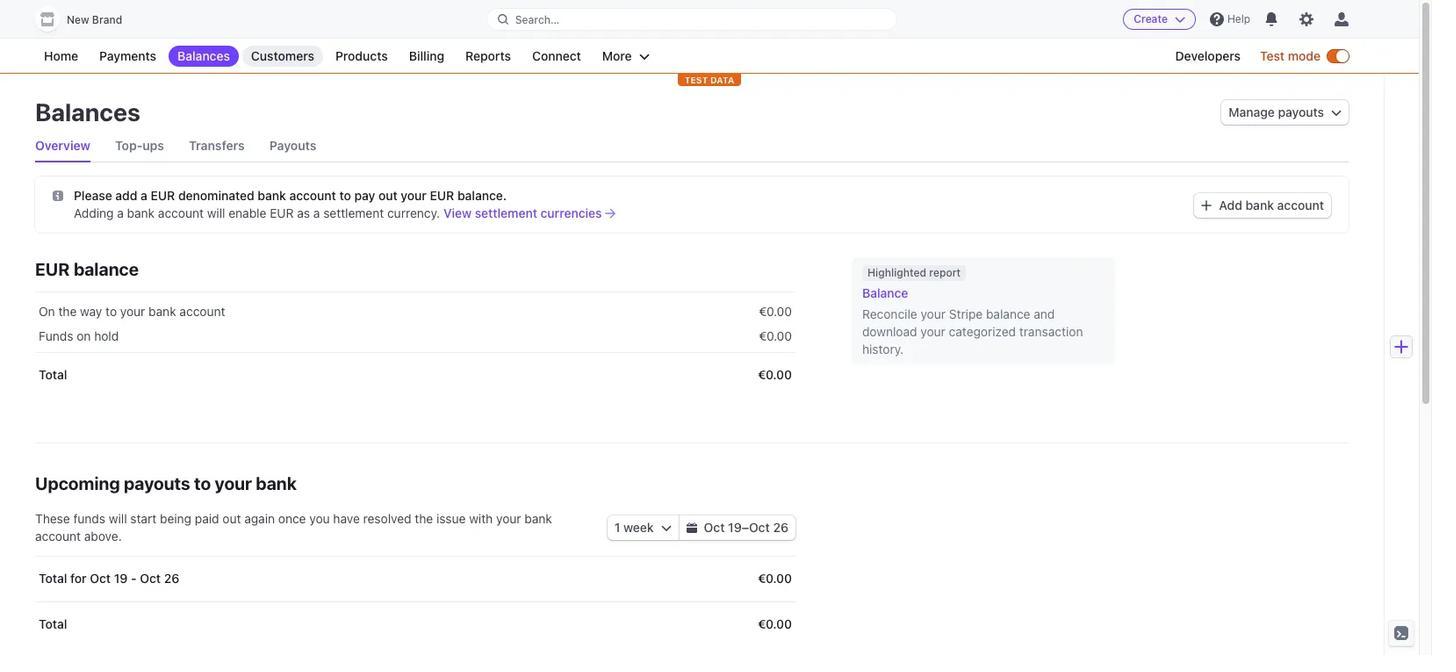 Task type: describe. For each thing, give the bounding box(es) containing it.
again
[[244, 511, 275, 526]]

upcoming payouts to your bank
[[35, 473, 297, 494]]

bank up once
[[256, 473, 297, 494]]

adding a bank account will enable eur as a settlement currency.
[[74, 206, 440, 220]]

1 week button
[[608, 516, 679, 540]]

history.
[[863, 342, 904, 357]]

add
[[115, 188, 137, 203]]

new
[[67, 13, 89, 26]]

row containing funds on hold
[[35, 321, 796, 352]]

total for oct 19 - oct 26
[[39, 571, 179, 586]]

funds
[[39, 329, 73, 343]]

resolved
[[363, 511, 412, 526]]

19 inside row
[[114, 571, 128, 586]]

customers
[[251, 48, 314, 63]]

with
[[469, 511, 493, 526]]

1 horizontal spatial 26
[[773, 520, 789, 535]]

adding
[[74, 206, 114, 220]]

developers
[[1176, 48, 1241, 63]]

overview link
[[35, 130, 90, 162]]

mode
[[1288, 48, 1321, 63]]

new brand button
[[35, 7, 140, 32]]

out inside the these funds will start being paid out again once you have resolved the issue with your bank account above.
[[223, 511, 241, 526]]

connect link
[[523, 46, 590, 67]]

new brand
[[67, 13, 122, 26]]

view
[[444, 206, 472, 220]]

manage
[[1229, 105, 1275, 119]]

manage payouts button
[[1222, 100, 1349, 125]]

to inside row
[[106, 304, 117, 319]]

billing
[[409, 48, 444, 63]]

payouts
[[269, 138, 317, 153]]

payouts for upcoming
[[124, 473, 190, 494]]

1 horizontal spatial 19
[[728, 520, 742, 535]]

upcoming
[[35, 473, 120, 494]]

1
[[615, 520, 620, 535]]

have
[[333, 511, 360, 526]]

funds on hold
[[39, 329, 119, 343]]

0 vertical spatial balance
[[74, 259, 139, 279]]

more
[[602, 48, 632, 63]]

your up currency.
[[401, 188, 427, 203]]

developers link
[[1167, 46, 1250, 67]]

for
[[70, 571, 87, 586]]

stripe
[[949, 307, 983, 321]]

categorized
[[949, 324, 1016, 339]]

enable
[[229, 206, 267, 220]]

balance
[[863, 285, 909, 300]]

top-ups
[[115, 138, 164, 153]]

issue
[[437, 511, 466, 526]]

balance.
[[458, 188, 507, 203]]

create button
[[1124, 9, 1196, 30]]

test data
[[685, 75, 735, 85]]

transfers
[[189, 138, 245, 153]]

top-
[[115, 138, 143, 153]]

on
[[39, 304, 55, 319]]

balance link
[[863, 285, 1105, 302]]

products
[[336, 48, 388, 63]]

connect
[[532, 48, 581, 63]]

2 vertical spatial to
[[194, 473, 211, 494]]

test
[[685, 75, 708, 85]]

add bank account
[[1220, 197, 1325, 212]]

way
[[80, 304, 102, 319]]

svg image for manage payouts
[[1332, 107, 1342, 118]]

reports
[[466, 48, 511, 63]]

more button
[[594, 46, 658, 67]]

add bank account button
[[1195, 193, 1332, 217]]

2 settlement from the left
[[475, 206, 538, 220]]

denominated
[[178, 188, 255, 203]]

home link
[[35, 46, 87, 67]]

your right download on the right of page
[[921, 324, 946, 339]]

add
[[1220, 197, 1243, 212]]

pay
[[354, 188, 375, 203]]

1 week
[[615, 520, 654, 535]]

account inside the these funds will start being paid out again once you have resolved the issue with your bank account above.
[[35, 529, 81, 544]]

and
[[1034, 307, 1055, 321]]

svg image for add bank account
[[1202, 200, 1213, 210]]

eur balance
[[35, 259, 139, 279]]

Search… search field
[[487, 8, 897, 30]]

0 horizontal spatial svg image
[[53, 191, 63, 201]]

highlighted report balance reconcile your stripe balance and download your categorized transaction history.
[[863, 266, 1084, 357]]

please
[[74, 188, 112, 203]]

payments
[[99, 48, 156, 63]]

eur down please add a eur denominated bank account to pay out your eur balance.
[[270, 206, 294, 220]]

help
[[1228, 12, 1251, 25]]

bank inside button
[[1246, 197, 1275, 212]]

these
[[35, 511, 70, 526]]

account inside row
[[180, 304, 225, 319]]

please add a eur denominated bank account to pay out your eur balance.
[[74, 188, 507, 203]]

week
[[624, 520, 654, 535]]

on the way to your bank account
[[39, 304, 225, 319]]

test
[[1261, 48, 1285, 63]]

balance inside highlighted report balance reconcile your stripe balance and download your categorized transaction history.
[[986, 307, 1031, 321]]

–
[[742, 520, 749, 535]]

billing link
[[400, 46, 453, 67]]

26 inside row
[[164, 571, 179, 586]]



Task type: locate. For each thing, give the bounding box(es) containing it.
1 horizontal spatial payouts
[[1278, 105, 1325, 119]]

the
[[58, 304, 77, 319], [415, 511, 433, 526]]

once
[[278, 511, 306, 526]]

the inside the these funds will start being paid out again once you have resolved the issue with your bank account above.
[[415, 511, 433, 526]]

data
[[711, 75, 735, 85]]

settlement
[[323, 206, 384, 220], [475, 206, 538, 220]]

transaction
[[1020, 324, 1084, 339]]

2 grid from the top
[[35, 556, 796, 647]]

svg image right week
[[661, 523, 672, 533]]

payments link
[[91, 46, 165, 67]]

oct
[[704, 520, 725, 535], [749, 520, 770, 535], [90, 571, 111, 586], [140, 571, 161, 586]]

svg image inside manage payouts popup button
[[1332, 107, 1342, 118]]

settlement down "pay"
[[323, 206, 384, 220]]

help button
[[1203, 5, 1258, 33]]

bank up adding a bank account will enable eur as a settlement currency.
[[258, 188, 286, 203]]

being
[[160, 511, 192, 526]]

to left "pay"
[[340, 188, 351, 203]]

1 grid from the top
[[35, 293, 796, 398]]

0 horizontal spatial balance
[[74, 259, 139, 279]]

bank inside the these funds will start being paid out again once you have resolved the issue with your bank account above.
[[525, 511, 552, 526]]

total down total for oct 19 - oct 26
[[39, 617, 67, 632]]

26 right –
[[773, 520, 789, 535]]

payouts right manage
[[1278, 105, 1325, 119]]

19
[[728, 520, 742, 535], [114, 571, 128, 586]]

1 horizontal spatial out
[[379, 188, 398, 203]]

total for first row from the bottom of the page
[[39, 617, 67, 632]]

reconcile
[[863, 307, 918, 321]]

payouts up "start"
[[124, 473, 190, 494]]

svg image inside 1 week popup button
[[661, 523, 672, 533]]

ups
[[143, 138, 164, 153]]

hold
[[94, 329, 119, 343]]

funds
[[73, 511, 105, 526]]

26
[[773, 520, 789, 535], [164, 571, 179, 586]]

1 vertical spatial will
[[109, 511, 127, 526]]

0 vertical spatial 19
[[728, 520, 742, 535]]

0 horizontal spatial the
[[58, 304, 77, 319]]

a right the "as"
[[313, 206, 320, 220]]

brand
[[92, 13, 122, 26]]

2 vertical spatial total
[[39, 617, 67, 632]]

a
[[141, 188, 147, 203], [117, 206, 124, 220], [313, 206, 320, 220]]

1 vertical spatial 19
[[114, 571, 128, 586]]

these funds will start being paid out again once you have resolved the issue with your bank account above.
[[35, 511, 552, 544]]

1 vertical spatial grid
[[35, 556, 796, 647]]

svg image
[[1332, 107, 1342, 118], [53, 191, 63, 201], [1202, 200, 1213, 210]]

1 vertical spatial payouts
[[124, 473, 190, 494]]

0 vertical spatial the
[[58, 304, 77, 319]]

to up the paid
[[194, 473, 211, 494]]

your
[[401, 188, 427, 203], [120, 304, 145, 319], [921, 307, 946, 321], [921, 324, 946, 339], [215, 473, 252, 494], [496, 511, 521, 526]]

eur up view
[[430, 188, 454, 203]]

products link
[[327, 46, 397, 67]]

your up again
[[215, 473, 252, 494]]

0 horizontal spatial will
[[109, 511, 127, 526]]

€0.00
[[759, 304, 792, 319], [759, 329, 792, 343], [758, 367, 792, 382], [758, 571, 792, 586], [758, 617, 792, 632]]

your right way
[[120, 304, 145, 319]]

1 vertical spatial 26
[[164, 571, 179, 586]]

row
[[35, 293, 796, 328], [35, 321, 796, 352], [35, 352, 796, 398], [35, 556, 796, 602], [35, 602, 796, 647]]

1 vertical spatial the
[[415, 511, 433, 526]]

bank right with
[[525, 511, 552, 526]]

2 horizontal spatial svg image
[[1332, 107, 1342, 118]]

1 horizontal spatial svg image
[[687, 523, 697, 533]]

payouts for manage
[[1278, 105, 1325, 119]]

will up "above."
[[109, 511, 127, 526]]

search…
[[515, 13, 560, 26]]

paid
[[195, 511, 219, 526]]

3 row from the top
[[35, 352, 796, 398]]

0 vertical spatial to
[[340, 188, 351, 203]]

to
[[340, 188, 351, 203], [106, 304, 117, 319], [194, 473, 211, 494]]

1 horizontal spatial balances
[[178, 48, 230, 63]]

reports link
[[457, 46, 520, 67]]

0 horizontal spatial settlement
[[323, 206, 384, 220]]

4 row from the top
[[35, 556, 796, 602]]

account
[[289, 188, 336, 203], [1278, 197, 1325, 212], [158, 206, 204, 220], [180, 304, 225, 319], [35, 529, 81, 544]]

balances link
[[169, 46, 239, 67]]

2 total from the top
[[39, 571, 67, 586]]

0 horizontal spatial svg image
[[661, 523, 672, 533]]

1 vertical spatial total
[[39, 571, 67, 586]]

1 horizontal spatial will
[[207, 206, 225, 220]]

your right with
[[496, 511, 521, 526]]

your inside the these funds will start being paid out again once you have resolved the issue with your bank account above.
[[496, 511, 521, 526]]

1 vertical spatial out
[[223, 511, 241, 526]]

bank right way
[[149, 304, 176, 319]]

svg image left please
[[53, 191, 63, 201]]

Search… text field
[[487, 8, 897, 30]]

3 total from the top
[[39, 617, 67, 632]]

top-ups link
[[115, 130, 164, 162]]

you
[[309, 511, 330, 526]]

1 vertical spatial balance
[[986, 307, 1031, 321]]

notifications image
[[1265, 12, 1279, 26]]

-
[[131, 571, 137, 586]]

currency.
[[387, 206, 440, 220]]

1 svg image from the left
[[661, 523, 672, 533]]

tab list
[[35, 130, 1349, 163]]

1 vertical spatial to
[[106, 304, 117, 319]]

0 vertical spatial payouts
[[1278, 105, 1325, 119]]

report
[[930, 266, 961, 279]]

above.
[[84, 529, 122, 544]]

total left for
[[39, 571, 67, 586]]

your inside row
[[120, 304, 145, 319]]

2 svg image from the left
[[687, 523, 697, 533]]

will
[[207, 206, 225, 220], [109, 511, 127, 526]]

svg image left add in the right top of the page
[[1202, 200, 1213, 210]]

out
[[379, 188, 398, 203], [223, 511, 241, 526]]

out right "pay"
[[379, 188, 398, 203]]

test mode
[[1261, 48, 1321, 63]]

balance up way
[[74, 259, 139, 279]]

payouts inside popup button
[[1278, 105, 1325, 119]]

1 horizontal spatial to
[[194, 473, 211, 494]]

2 row from the top
[[35, 321, 796, 352]]

a down add
[[117, 206, 124, 220]]

svg image right manage payouts
[[1332, 107, 1342, 118]]

the left issue
[[415, 511, 433, 526]]

transfers link
[[189, 130, 245, 162]]

0 horizontal spatial out
[[223, 511, 241, 526]]

1 horizontal spatial balance
[[986, 307, 1031, 321]]

will down denominated
[[207, 206, 225, 220]]

0 horizontal spatial 19
[[114, 571, 128, 586]]

balance up categorized on the right of the page
[[986, 307, 1031, 321]]

download
[[863, 324, 918, 339]]

highlighted
[[868, 266, 927, 279]]

1 horizontal spatial a
[[141, 188, 147, 203]]

svg image right 1 week popup button
[[687, 523, 697, 533]]

1 horizontal spatial the
[[415, 511, 433, 526]]

the right on
[[58, 304, 77, 319]]

grid containing on the way to your bank account
[[35, 293, 796, 398]]

overview
[[35, 138, 90, 153]]

row containing on the way to your bank account
[[35, 293, 796, 328]]

a right add
[[141, 188, 147, 203]]

view settlement currencies link
[[444, 205, 616, 222]]

out right the paid
[[223, 511, 241, 526]]

balances
[[178, 48, 230, 63], [35, 98, 140, 126]]

account inside add bank account button
[[1278, 197, 1325, 212]]

total
[[39, 367, 67, 382], [39, 571, 67, 586], [39, 617, 67, 632]]

customers link
[[242, 46, 323, 67]]

row containing total for
[[35, 556, 796, 602]]

0 horizontal spatial 26
[[164, 571, 179, 586]]

total down funds
[[39, 367, 67, 382]]

to right way
[[106, 304, 117, 319]]

view settlement currencies
[[444, 206, 602, 220]]

bank right add in the right top of the page
[[1246, 197, 1275, 212]]

1 horizontal spatial svg image
[[1202, 200, 1213, 210]]

0 horizontal spatial payouts
[[124, 473, 190, 494]]

1 vertical spatial balances
[[35, 98, 140, 126]]

your left stripe
[[921, 307, 946, 321]]

1 horizontal spatial settlement
[[475, 206, 538, 220]]

balances up overview
[[35, 98, 140, 126]]

balances right payments
[[178, 48, 230, 63]]

2 horizontal spatial to
[[340, 188, 351, 203]]

bank inside row
[[149, 304, 176, 319]]

as
[[297, 206, 310, 220]]

5 row from the top
[[35, 602, 796, 647]]

1 total from the top
[[39, 367, 67, 382]]

currencies
[[541, 206, 602, 220]]

1 row from the top
[[35, 293, 796, 328]]

0 vertical spatial 26
[[773, 520, 789, 535]]

the inside grid
[[58, 304, 77, 319]]

0 vertical spatial will
[[207, 206, 225, 220]]

0 horizontal spatial a
[[117, 206, 124, 220]]

0 vertical spatial total
[[39, 367, 67, 382]]

0 vertical spatial out
[[379, 188, 398, 203]]

tab list containing overview
[[35, 130, 1349, 163]]

26 right "-"
[[164, 571, 179, 586]]

0 horizontal spatial balances
[[35, 98, 140, 126]]

eur
[[151, 188, 175, 203], [430, 188, 454, 203], [270, 206, 294, 220], [35, 259, 70, 279]]

bank
[[258, 188, 286, 203], [1246, 197, 1275, 212], [127, 206, 155, 220], [149, 304, 176, 319], [256, 473, 297, 494], [525, 511, 552, 526]]

grid containing total for
[[35, 556, 796, 647]]

oct 19 – oct 26
[[704, 520, 789, 535]]

bank down add
[[127, 206, 155, 220]]

0 vertical spatial balances
[[178, 48, 230, 63]]

manage payouts
[[1229, 105, 1325, 119]]

svg image inside add bank account button
[[1202, 200, 1213, 210]]

eur up on
[[35, 259, 70, 279]]

0 vertical spatial grid
[[35, 293, 796, 398]]

1 settlement from the left
[[323, 206, 384, 220]]

grid
[[35, 293, 796, 398], [35, 556, 796, 647]]

2 horizontal spatial a
[[313, 206, 320, 220]]

home
[[44, 48, 78, 63]]

will inside the these funds will start being paid out again once you have resolved the issue with your bank account above.
[[109, 511, 127, 526]]

total for 3rd row from the bottom of the page
[[39, 367, 67, 382]]

start
[[130, 511, 157, 526]]

svg image
[[661, 523, 672, 533], [687, 523, 697, 533]]

eur right add
[[151, 188, 175, 203]]

payouts link
[[269, 130, 317, 162]]

settlement down balance.
[[475, 206, 538, 220]]

0 horizontal spatial to
[[106, 304, 117, 319]]

create
[[1134, 12, 1168, 25]]



Task type: vqa. For each thing, say whether or not it's contained in the screenshot.
SEARCH text field
no



